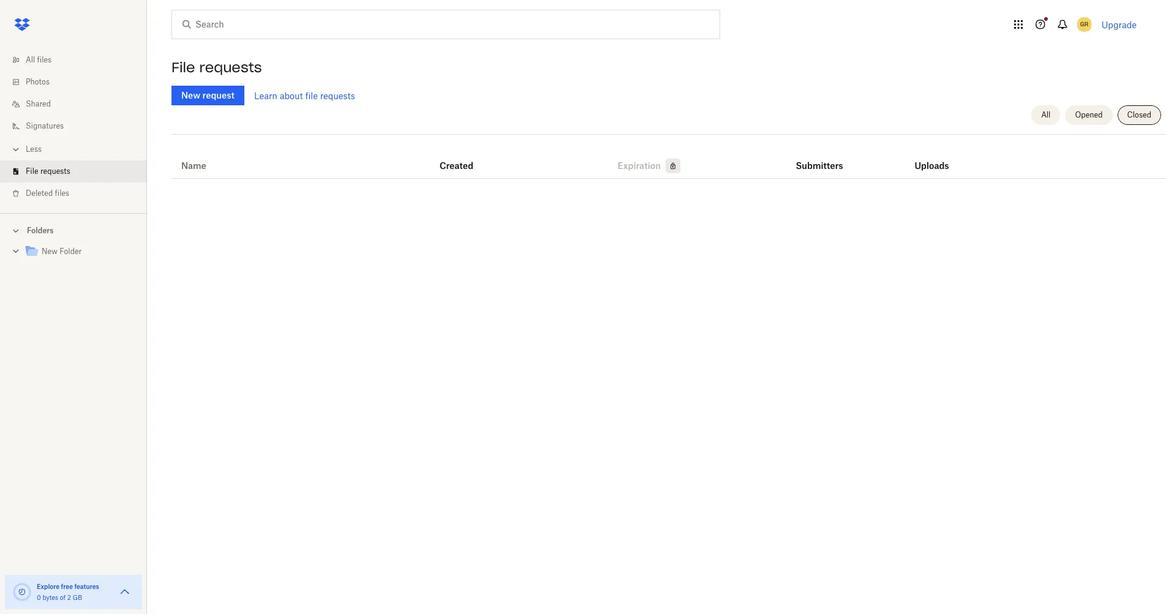 Task type: describe. For each thing, give the bounding box(es) containing it.
closed
[[1128, 110, 1152, 119]]

2 column header from the left
[[915, 144, 964, 173]]

0
[[37, 594, 41, 602]]

all button
[[1032, 105, 1061, 125]]

folders button
[[0, 221, 147, 240]]

gr
[[1080, 20, 1089, 28]]

upgrade link
[[1102, 19, 1137, 30]]

new request
[[181, 90, 235, 100]]

deleted
[[26, 189, 53, 198]]

Search in folder "Dropbox" text field
[[195, 18, 695, 31]]

dropbox image
[[10, 12, 34, 37]]

created
[[440, 160, 473, 171]]

all for all files
[[26, 55, 35, 64]]

about
[[280, 90, 303, 101]]

2
[[67, 594, 71, 602]]

all for all
[[1041, 110, 1051, 119]]

quota usage element
[[12, 583, 32, 602]]

pro trial element
[[661, 159, 681, 173]]

learn
[[254, 90, 277, 101]]

signatures
[[26, 121, 64, 130]]

opened button
[[1066, 105, 1113, 125]]

1 horizontal spatial file requests
[[172, 59, 262, 76]]

files for deleted files
[[55, 189, 69, 198]]

created button
[[440, 159, 473, 173]]

closed button
[[1118, 105, 1161, 125]]

file requests list item
[[0, 160, 147, 183]]

new for new request
[[181, 90, 200, 100]]

features
[[74, 583, 99, 591]]

bytes
[[43, 594, 58, 602]]

free
[[61, 583, 73, 591]]

gr button
[[1075, 15, 1094, 34]]

file inside list item
[[26, 167, 38, 176]]

opened
[[1075, 110, 1103, 119]]



Task type: locate. For each thing, give the bounding box(es) containing it.
upgrade
[[1102, 19, 1137, 30]]

new left the folder
[[42, 247, 58, 256]]

photos
[[26, 77, 50, 86]]

requests right file
[[320, 90, 355, 101]]

deleted files
[[26, 189, 69, 198]]

new inside button
[[181, 90, 200, 100]]

row containing name
[[172, 139, 1166, 179]]

all
[[26, 55, 35, 64], [1041, 110, 1051, 119]]

0 vertical spatial files
[[37, 55, 52, 64]]

1 horizontal spatial column header
[[915, 144, 964, 173]]

0 horizontal spatial file
[[26, 167, 38, 176]]

shared
[[26, 99, 51, 108]]

0 horizontal spatial files
[[37, 55, 52, 64]]

0 vertical spatial requests
[[199, 59, 262, 76]]

column header
[[796, 144, 845, 173], [915, 144, 964, 173]]

files up photos
[[37, 55, 52, 64]]

all up photos
[[26, 55, 35, 64]]

0 horizontal spatial column header
[[796, 144, 845, 173]]

list
[[0, 42, 147, 213]]

row
[[172, 139, 1166, 179]]

1 horizontal spatial requests
[[199, 59, 262, 76]]

0 horizontal spatial new
[[42, 247, 58, 256]]

new for new folder
[[42, 247, 58, 256]]

gb
[[73, 594, 82, 602]]

deleted files link
[[10, 183, 147, 205]]

1 column header from the left
[[796, 144, 845, 173]]

explore
[[37, 583, 60, 591]]

less image
[[10, 143, 22, 156]]

requests
[[199, 59, 262, 76], [320, 90, 355, 101], [40, 167, 70, 176]]

requests up deleted files
[[40, 167, 70, 176]]

files for all files
[[37, 55, 52, 64]]

name
[[181, 160, 206, 171]]

all inside button
[[1041, 110, 1051, 119]]

shared link
[[10, 93, 147, 115]]

all inside list
[[26, 55, 35, 64]]

learn about file requests link
[[254, 90, 355, 101]]

file requests inside list item
[[26, 167, 70, 176]]

file requests up request
[[172, 59, 262, 76]]

0 horizontal spatial all
[[26, 55, 35, 64]]

1 horizontal spatial all
[[1041, 110, 1051, 119]]

folder
[[60, 247, 82, 256]]

1 vertical spatial file
[[26, 167, 38, 176]]

0 horizontal spatial file requests
[[26, 167, 70, 176]]

1 vertical spatial all
[[1041, 110, 1051, 119]]

2 horizontal spatial requests
[[320, 90, 355, 101]]

1 horizontal spatial new
[[181, 90, 200, 100]]

photos link
[[10, 71, 147, 93]]

folders
[[27, 226, 54, 235]]

file
[[172, 59, 195, 76], [26, 167, 38, 176]]

file down less
[[26, 167, 38, 176]]

requests up request
[[199, 59, 262, 76]]

1 vertical spatial files
[[55, 189, 69, 198]]

0 vertical spatial all
[[26, 55, 35, 64]]

of
[[60, 594, 66, 602]]

files
[[37, 55, 52, 64], [55, 189, 69, 198]]

requests inside list item
[[40, 167, 70, 176]]

files right deleted
[[55, 189, 69, 198]]

new folder
[[42, 247, 82, 256]]

file up new request
[[172, 59, 195, 76]]

0 vertical spatial file
[[172, 59, 195, 76]]

2 vertical spatial requests
[[40, 167, 70, 176]]

1 horizontal spatial files
[[55, 189, 69, 198]]

list containing all files
[[0, 42, 147, 213]]

file requests up deleted files
[[26, 167, 70, 176]]

new request button
[[172, 86, 244, 105]]

file
[[305, 90, 318, 101]]

all left opened
[[1041, 110, 1051, 119]]

1 vertical spatial new
[[42, 247, 58, 256]]

0 vertical spatial file requests
[[172, 59, 262, 76]]

all files
[[26, 55, 52, 64]]

0 vertical spatial new
[[181, 90, 200, 100]]

all files link
[[10, 49, 147, 71]]

file requests link
[[10, 160, 147, 183]]

1 vertical spatial requests
[[320, 90, 355, 101]]

0 horizontal spatial requests
[[40, 167, 70, 176]]

learn about file requests
[[254, 90, 355, 101]]

new folder link
[[25, 244, 137, 260]]

signatures link
[[10, 115, 147, 137]]

explore free features 0 bytes of 2 gb
[[37, 583, 99, 602]]

new left request
[[181, 90, 200, 100]]

file requests
[[172, 59, 262, 76], [26, 167, 70, 176]]

request
[[202, 90, 235, 100]]

less
[[26, 145, 42, 154]]

1 vertical spatial file requests
[[26, 167, 70, 176]]

new
[[181, 90, 200, 100], [42, 247, 58, 256]]

1 horizontal spatial file
[[172, 59, 195, 76]]



Task type: vqa. For each thing, say whether or not it's contained in the screenshot.
topmost image
no



